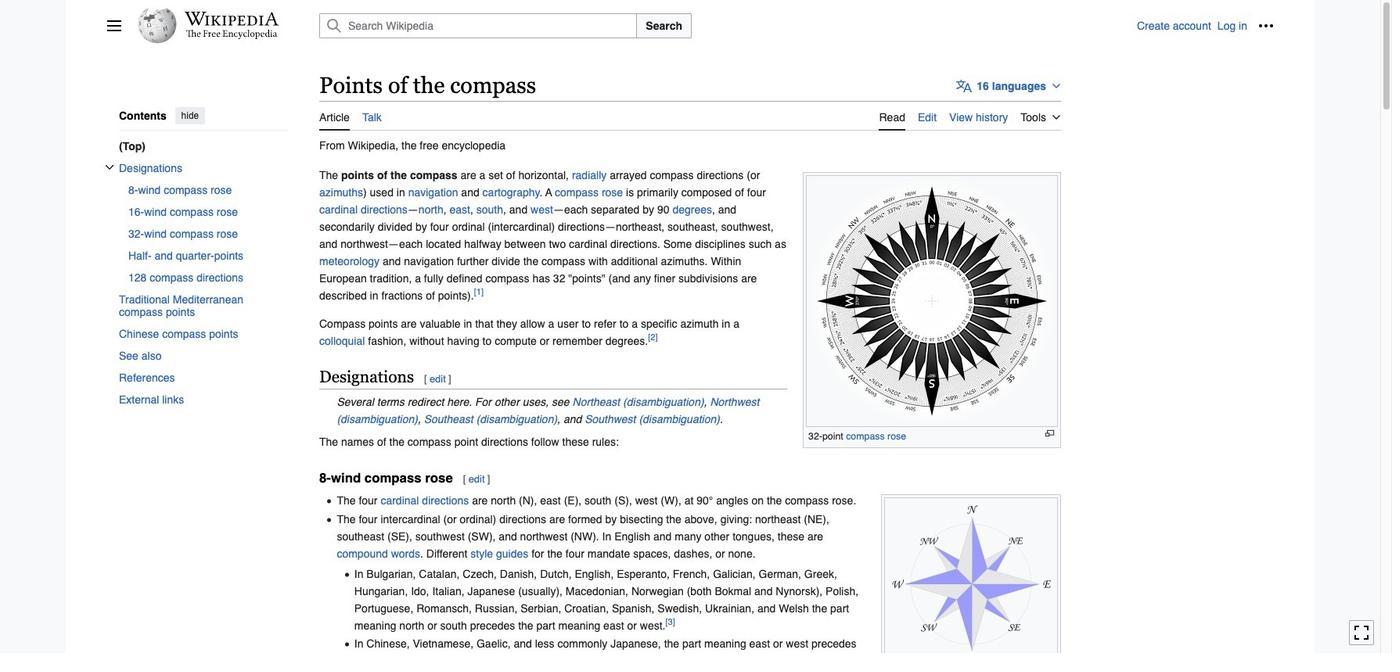 Task type: describe. For each thing, give the bounding box(es) containing it.
x small image
[[105, 162, 114, 172]]

menu image
[[106, 18, 122, 34]]

the free encyclopedia image
[[186, 30, 277, 40]]

personal tools navigation
[[1137, 13, 1279, 38]]



Task type: vqa. For each thing, say whether or not it's contained in the screenshot.
x small image on the left top of page
yes



Task type: locate. For each thing, give the bounding box(es) containing it.
None search field
[[301, 13, 1137, 38]]

main content
[[313, 70, 1274, 654]]

log in and more options image
[[1259, 18, 1274, 34]]

fullscreen image
[[1354, 626, 1370, 641]]

note
[[319, 394, 1061, 428]]

Search Wikipedia search field
[[319, 13, 637, 38]]

wikipedia image
[[185, 12, 279, 26]]

language progressive image
[[957, 78, 972, 94]]



